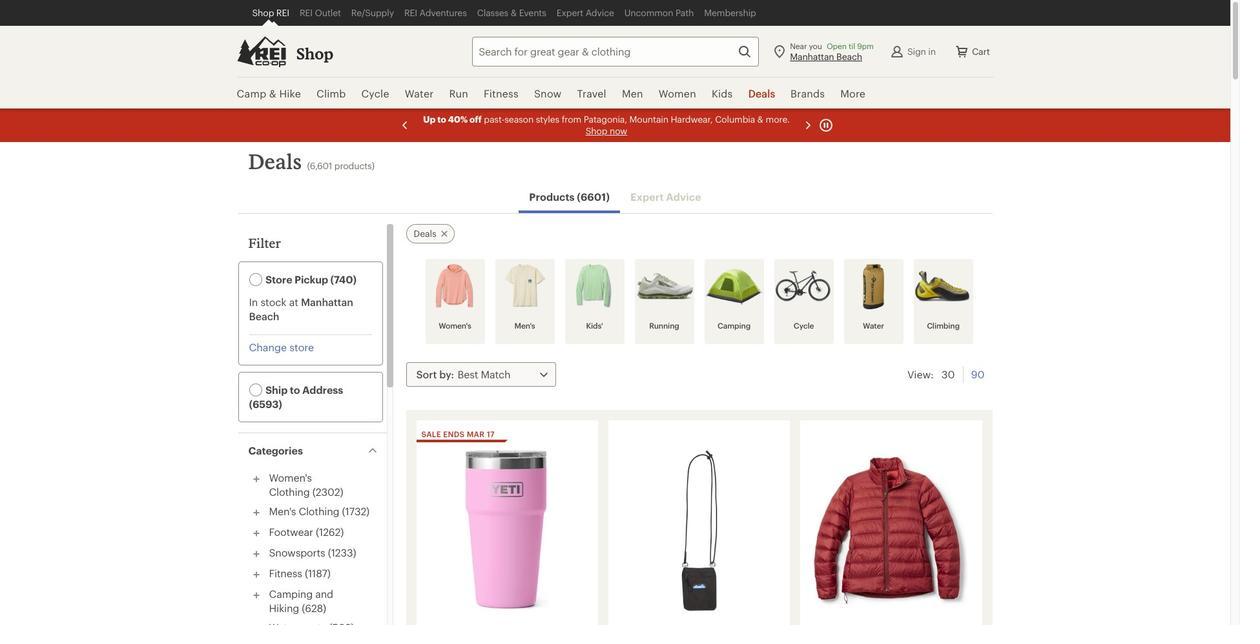 Task type: describe. For each thing, give the bounding box(es) containing it.
camping for camping
[[718, 321, 751, 330]]

camping and hiking
[[269, 588, 333, 614]]

fitness for fitness (1187)
[[269, 567, 302, 580]]

columbia
[[715, 114, 755, 125]]

women button
[[651, 78, 704, 110]]

toggle men%27s-clothing sub-items image
[[248, 505, 264, 521]]

shop link
[[296, 44, 334, 63]]

deals for the "deals" link
[[414, 228, 437, 239]]

cycle image
[[776, 264, 832, 309]]

re/supply link
[[346, 0, 399, 26]]

ends
[[443, 430, 465, 439]]

store pickup (740)
[[263, 273, 357, 286]]

deals (6,601 products)
[[248, 149, 375, 174]]

toggle snowsports sub-items image
[[248, 547, 264, 562]]

climbing
[[927, 321, 960, 330]]

running
[[650, 321, 680, 330]]

women's image
[[427, 264, 484, 309]]

in stock at
[[249, 296, 301, 308]]

(6601)
[[577, 191, 610, 203]]

1 vertical spatial cycle
[[794, 321, 814, 330]]

shop for shop
[[296, 44, 334, 63]]

footwear (1262)
[[269, 526, 344, 538]]

women's clothing link
[[269, 472, 312, 498]]

advice inside button
[[666, 191, 701, 203]]

travel
[[577, 87, 607, 99]]

shop inside up to 40% off past-season styles from patagonia, mountain hardwear, columbia & more. shop now
[[585, 125, 607, 136]]

snowsports
[[269, 547, 325, 559]]

climbing image
[[915, 264, 972, 309]]

expert inside button
[[631, 191, 664, 203]]

manhattan inside 'manhattan beach'
[[301, 296, 353, 308]]

kids'
[[586, 321, 603, 330]]

fitness button
[[476, 78, 526, 110]]

9pm
[[857, 41, 874, 50]]

ship to address (6593)
[[249, 384, 343, 410]]

clothing for men's clothing
[[299, 505, 340, 518]]

kids button
[[704, 78, 741, 110]]

toggle women%27s-clothing sub-items image
[[248, 472, 264, 487]]

camp
[[237, 87, 266, 99]]

deals button
[[741, 78, 783, 110]]

30
[[942, 368, 955, 381]]

in
[[929, 46, 936, 57]]

40%
[[448, 114, 468, 125]]

stock
[[261, 296, 287, 308]]

sign in link
[[884, 38, 941, 64]]

cycle inside dropdown button
[[361, 87, 389, 99]]

change store button
[[249, 340, 314, 355]]

camping link
[[706, 260, 763, 343]]

view:
[[908, 368, 934, 381]]

products)
[[335, 160, 375, 171]]

climb
[[317, 87, 346, 99]]

men's for men's clothing (1732)
[[269, 505, 296, 518]]

women's link
[[427, 260, 484, 343]]

pause banner message scrolling image
[[818, 118, 834, 133]]

shop banner
[[0, 0, 1231, 110]]

membership
[[704, 7, 756, 18]]

camp & hike
[[237, 87, 301, 99]]

rei for rei adventures
[[404, 7, 417, 18]]

none search field inside 'shop' banner
[[449, 37, 759, 66]]

address
[[302, 384, 343, 396]]

(1233)
[[328, 547, 356, 559]]

near you open til 9pm manhattan beach
[[790, 41, 874, 62]]

now
[[610, 125, 627, 136]]

uncommon path link
[[619, 0, 699, 26]]

pickup
[[295, 273, 328, 286]]

cycle link
[[776, 260, 832, 343]]

manhattan inside near you open til 9pm manhattan beach
[[790, 51, 834, 62]]

classes
[[477, 7, 509, 18]]

kids
[[712, 87, 733, 99]]

men's clothing link
[[269, 505, 340, 518]]

climbing link
[[915, 260, 972, 343]]

more.
[[766, 114, 790, 125]]

travel button
[[570, 78, 614, 110]]

none field inside 'shop' banner
[[472, 37, 759, 66]]

previous message image
[[397, 118, 413, 133]]

sale
[[422, 430, 441, 439]]

fitness (1187)
[[269, 567, 331, 580]]

next message image
[[800, 118, 816, 133]]

men's for men's
[[515, 321, 535, 330]]

climb button
[[309, 78, 354, 110]]

1 vertical spatial deals
[[248, 149, 302, 174]]

expert inside 'link'
[[557, 7, 584, 18]]

outlet
[[315, 7, 341, 18]]

kavu waspusk pouch 0 image
[[616, 445, 783, 616]]

deals for deals dropdown button
[[748, 87, 775, 99]]

hike
[[279, 87, 301, 99]]

toggle fitness sub-items image
[[248, 567, 264, 583]]

change
[[249, 341, 287, 353]]

mar
[[467, 430, 485, 439]]

events
[[519, 7, 546, 18]]

advice inside 'link'
[[586, 7, 614, 18]]

water image
[[845, 264, 902, 309]]

open
[[827, 41, 847, 50]]

Search for great gear & clothing text field
[[472, 37, 759, 66]]

(2302)
[[313, 486, 343, 498]]

sign in
[[908, 46, 936, 57]]

expert advice inside expert advice button
[[631, 191, 701, 203]]

90
[[971, 368, 985, 381]]

women
[[659, 87, 696, 99]]

hardwear,
[[671, 114, 713, 125]]

rei outlet
[[300, 7, 341, 18]]

rei inside "link"
[[276, 7, 289, 18]]



Task type: locate. For each thing, give the bounding box(es) containing it.
2 vertical spatial deals
[[414, 228, 437, 239]]

more
[[841, 87, 866, 99]]

patagonia,
[[584, 114, 627, 125]]

to
[[437, 114, 446, 125], [290, 384, 300, 396]]

& inside camp & hike dropdown button
[[269, 87, 277, 99]]

cycle left water "dropdown button"
[[361, 87, 389, 99]]

0 vertical spatial expert advice
[[557, 7, 614, 18]]

2 vertical spatial shop
[[585, 125, 607, 136]]

toggle camping-and-hiking sub-items image
[[248, 588, 264, 603]]

to inside up to 40% off past-season styles from patagonia, mountain hardwear, columbia & more. shop now
[[437, 114, 446, 125]]

0 horizontal spatial cycle
[[361, 87, 389, 99]]

search image
[[737, 44, 753, 59]]

1 vertical spatial camping
[[269, 588, 313, 600]]

& left more.
[[757, 114, 763, 125]]

0 horizontal spatial manhattan
[[301, 296, 353, 308]]

0 horizontal spatial to
[[290, 384, 300, 396]]

clothing down (2302)
[[299, 505, 340, 518]]

(628)
[[302, 602, 326, 614]]

(740)
[[330, 273, 357, 286]]

kids' link
[[566, 260, 623, 343]]

rei co-op, go to rei.com home page image
[[237, 36, 286, 67]]

snow
[[534, 87, 562, 99]]

0 vertical spatial manhattan
[[790, 51, 834, 62]]

beach inside 'manhattan beach'
[[249, 310, 279, 322]]

water up the up
[[405, 87, 434, 99]]

0 horizontal spatial men's
[[269, 505, 296, 518]]

water down water image
[[863, 321, 884, 330]]

women's inside women's clothing (2302)
[[269, 472, 312, 484]]

fitness for fitness
[[484, 87, 519, 99]]

shop down patagonia,
[[585, 125, 607, 136]]

2 rei from the left
[[300, 7, 313, 18]]

rei left outlet
[[300, 7, 313, 18]]

shop rei link
[[247, 0, 295, 26]]

toggle footwear sub-items image
[[248, 526, 264, 541]]

&
[[511, 7, 517, 18], [269, 87, 277, 99], [757, 114, 763, 125]]

0 vertical spatial &
[[511, 7, 517, 18]]

1 vertical spatial fitness
[[269, 567, 302, 580]]

uncommon
[[625, 7, 673, 18]]

& left hike
[[269, 87, 277, 99]]

rei outlet link
[[295, 0, 346, 26]]

1 vertical spatial women's
[[269, 472, 312, 484]]

shop rei
[[252, 7, 289, 18]]

men's inside 'link'
[[515, 321, 535, 330]]

(1187)
[[305, 567, 331, 580]]

expert right events
[[557, 7, 584, 18]]

men button
[[614, 78, 651, 110]]

advice
[[586, 7, 614, 18], [666, 191, 701, 203]]

past-
[[484, 114, 504, 125]]

0 vertical spatial men's
[[515, 321, 535, 330]]

3 rei from the left
[[404, 7, 417, 18]]

ship
[[265, 384, 288, 396]]

beach down stock
[[249, 310, 279, 322]]

0 vertical spatial beach
[[837, 51, 862, 62]]

kids' image
[[566, 264, 623, 309]]

None search field
[[449, 37, 759, 66]]

0 vertical spatial advice
[[586, 7, 614, 18]]

footwear
[[269, 526, 313, 538]]

adventures
[[420, 7, 467, 18]]

to for ship
[[290, 384, 300, 396]]

to right the up
[[437, 114, 446, 125]]

0 horizontal spatial expert advice
[[557, 7, 614, 18]]

1 vertical spatial expert
[[631, 191, 664, 203]]

fitness link
[[269, 567, 302, 580]]

men's image
[[497, 264, 553, 309]]

1 vertical spatial to
[[290, 384, 300, 396]]

til
[[849, 41, 856, 50]]

snowsports link
[[269, 547, 325, 559]]

from
[[562, 114, 581, 125]]

categories button
[[238, 434, 387, 468]]

uncommon path
[[625, 7, 694, 18]]

water button
[[397, 78, 442, 110]]

1 horizontal spatial deals
[[414, 228, 437, 239]]

1 vertical spatial water
[[863, 321, 884, 330]]

1 vertical spatial men's
[[269, 505, 296, 518]]

1 horizontal spatial women's
[[439, 321, 471, 330]]

0 vertical spatial cycle
[[361, 87, 389, 99]]

change store
[[249, 341, 314, 353]]

1 horizontal spatial cycle
[[794, 321, 814, 330]]

0 vertical spatial fitness
[[484, 87, 519, 99]]

rei left adventures
[[404, 7, 417, 18]]

yeti rambler vacuum pint glass with magslider lid 0 image
[[424, 445, 590, 616]]

17
[[487, 430, 495, 439]]

0 horizontal spatial expert
[[557, 7, 584, 18]]

1 vertical spatial expert advice
[[631, 191, 701, 203]]

0 horizontal spatial fitness
[[269, 567, 302, 580]]

brands button
[[783, 78, 833, 110]]

manhattan down you
[[790, 51, 834, 62]]

0 vertical spatial expert
[[557, 7, 584, 18]]

rei adventures link
[[399, 0, 472, 26]]

men's clothing (1732)
[[269, 505, 370, 518]]

membership link
[[699, 0, 762, 26]]

0 vertical spatial deals
[[748, 87, 775, 99]]

0 horizontal spatial water
[[405, 87, 434, 99]]

& left events
[[511, 7, 517, 18]]

to inside ship to address (6593)
[[290, 384, 300, 396]]

women's for women's clothing (2302)
[[269, 472, 312, 484]]

camping inside camping and hiking
[[269, 588, 313, 600]]

& inside up to 40% off past-season styles from patagonia, mountain hardwear, columbia & more. shop now
[[757, 114, 763, 125]]

at
[[289, 296, 298, 308]]

2 horizontal spatial deals
[[748, 87, 775, 99]]

run button
[[442, 78, 476, 110]]

expert
[[557, 7, 584, 18], [631, 191, 664, 203]]

brands
[[791, 87, 825, 99]]

1 vertical spatial beach
[[249, 310, 279, 322]]

camping for camping and hiking
[[269, 588, 313, 600]]

1 vertical spatial advice
[[666, 191, 701, 203]]

0 horizontal spatial advice
[[586, 7, 614, 18]]

to right ship
[[290, 384, 300, 396]]

fitness inside dropdown button
[[484, 87, 519, 99]]

women's
[[439, 321, 471, 330], [269, 472, 312, 484]]

2 horizontal spatial rei
[[404, 7, 417, 18]]

cycle button
[[354, 78, 397, 110]]

fitness
[[484, 87, 519, 99], [269, 567, 302, 580]]

0 horizontal spatial beach
[[249, 310, 279, 322]]

& inside "classes & events" link
[[511, 7, 517, 18]]

men's down men's image
[[515, 321, 535, 330]]

None field
[[472, 37, 759, 66]]

shop inside "link"
[[252, 7, 274, 18]]

0 horizontal spatial &
[[269, 87, 277, 99]]

1 horizontal spatial rei
[[300, 7, 313, 18]]

re/supply
[[351, 7, 394, 18]]

you
[[809, 41, 822, 50]]

& for camp
[[269, 87, 277, 99]]

shop down rei outlet link
[[296, 44, 334, 63]]

camping and hiking link
[[269, 588, 333, 614]]

sale ends mar 17
[[422, 430, 495, 439]]

beach
[[837, 51, 862, 62], [249, 310, 279, 322]]

men's
[[515, 321, 535, 330], [269, 505, 296, 518]]

1 horizontal spatial &
[[511, 7, 517, 18]]

promotional messages marquee
[[0, 109, 1231, 142]]

clothing for women's clothing
[[269, 486, 310, 498]]

run
[[449, 87, 468, 99]]

1 horizontal spatial advice
[[666, 191, 701, 203]]

beach inside near you open til 9pm manhattan beach
[[837, 51, 862, 62]]

filter
[[248, 235, 281, 251]]

rei co-op 650 down jacket - women's 0 image
[[808, 445, 975, 616]]

women's down categories
[[269, 472, 312, 484]]

snow button
[[526, 78, 570, 110]]

deals up more.
[[748, 87, 775, 99]]

manhattan down pickup
[[301, 296, 353, 308]]

men
[[622, 87, 643, 99]]

1 horizontal spatial fitness
[[484, 87, 519, 99]]

products (6601) button
[[519, 183, 620, 213]]

women's clothing (2302)
[[269, 472, 343, 498]]

styles
[[536, 114, 559, 125]]

store
[[290, 341, 314, 353]]

1 horizontal spatial expert
[[631, 191, 664, 203]]

men's up footwear
[[269, 505, 296, 518]]

women's down women's "image"
[[439, 321, 471, 330]]

snowsports (1233)
[[269, 547, 356, 559]]

rei for rei outlet
[[300, 7, 313, 18]]

rei adventures
[[404, 7, 467, 18]]

1 horizontal spatial expert advice
[[631, 191, 701, 203]]

and
[[315, 588, 333, 600]]

expert advice inside 'expert advice' 'link'
[[557, 7, 614, 18]]

deals link
[[406, 224, 455, 244]]

2 horizontal spatial &
[[757, 114, 763, 125]]

1 horizontal spatial manhattan
[[790, 51, 834, 62]]

0 vertical spatial camping
[[718, 321, 751, 330]]

fitness up past-
[[484, 87, 519, 99]]

& for classes
[[511, 7, 517, 18]]

women's for women's
[[439, 321, 471, 330]]

clothing up men's clothing link
[[269, 486, 310, 498]]

0 horizontal spatial camping
[[269, 588, 313, 600]]

1 horizontal spatial camping
[[718, 321, 751, 330]]

0 vertical spatial clothing
[[269, 486, 310, 498]]

1 vertical spatial clothing
[[299, 505, 340, 518]]

shop up rei co-op, go to rei.com home page link
[[252, 7, 274, 18]]

running image
[[636, 264, 693, 309]]

0 vertical spatial women's
[[439, 321, 471, 330]]

camping up hiking
[[269, 588, 313, 600]]

deals left (6,601
[[248, 149, 302, 174]]

beach down til
[[837, 51, 862, 62]]

expert right "(6601)" on the left of page
[[631, 191, 664, 203]]

(1262)
[[316, 526, 344, 538]]

0 horizontal spatial women's
[[269, 472, 312, 484]]

1 vertical spatial &
[[269, 87, 277, 99]]

camping image
[[706, 264, 763, 309]]

0 vertical spatial water
[[405, 87, 434, 99]]

shop for shop rei
[[252, 7, 274, 18]]

cycle down cycle image in the right of the page
[[794, 321, 814, 330]]

2 vertical spatial &
[[757, 114, 763, 125]]

expert advice
[[557, 7, 614, 18], [631, 191, 701, 203]]

to for up
[[437, 114, 446, 125]]

deals up women's "image"
[[414, 228, 437, 239]]

camp & hike button
[[237, 78, 309, 110]]

1 horizontal spatial beach
[[837, 51, 862, 62]]

camping
[[718, 321, 751, 330], [269, 588, 313, 600]]

deals inside dropdown button
[[748, 87, 775, 99]]

water inside "dropdown button"
[[405, 87, 434, 99]]

manhattan
[[790, 51, 834, 62], [301, 296, 353, 308]]

cycle
[[361, 87, 389, 99], [794, 321, 814, 330]]

0 vertical spatial shop
[[252, 7, 274, 18]]

manhattan beach
[[249, 296, 353, 322]]

in
[[249, 296, 258, 308]]

camping down camping 'image'
[[718, 321, 751, 330]]

0 horizontal spatial shop
[[252, 7, 274, 18]]

1 horizontal spatial water
[[863, 321, 884, 330]]

1 horizontal spatial shop
[[296, 44, 334, 63]]

expert advice link
[[552, 0, 619, 26]]

1 vertical spatial shop
[[296, 44, 334, 63]]

rei left rei outlet
[[276, 7, 289, 18]]

near
[[790, 41, 807, 50]]

(1732)
[[342, 505, 370, 518]]

1 horizontal spatial to
[[437, 114, 446, 125]]

1 horizontal spatial men's
[[515, 321, 535, 330]]

2 horizontal spatial shop
[[585, 125, 607, 136]]

0 vertical spatial to
[[437, 114, 446, 125]]

1 vertical spatial manhattan
[[301, 296, 353, 308]]

(6593)
[[249, 398, 282, 410]]

fitness down 'snowsports' link
[[269, 567, 302, 580]]

1 rei from the left
[[276, 7, 289, 18]]

footwear link
[[269, 526, 313, 538]]

rei co-op, go to rei.com home page link
[[237, 36, 286, 67]]

0 horizontal spatial rei
[[276, 7, 289, 18]]

0 horizontal spatial deals
[[248, 149, 302, 174]]

classes & events link
[[472, 0, 552, 26]]

cart link
[[946, 36, 998, 67]]

(6,601
[[307, 160, 332, 171]]

clothing inside women's clothing (2302)
[[269, 486, 310, 498]]



Task type: vqa. For each thing, say whether or not it's contained in the screenshot.
the bottom the advice
yes



